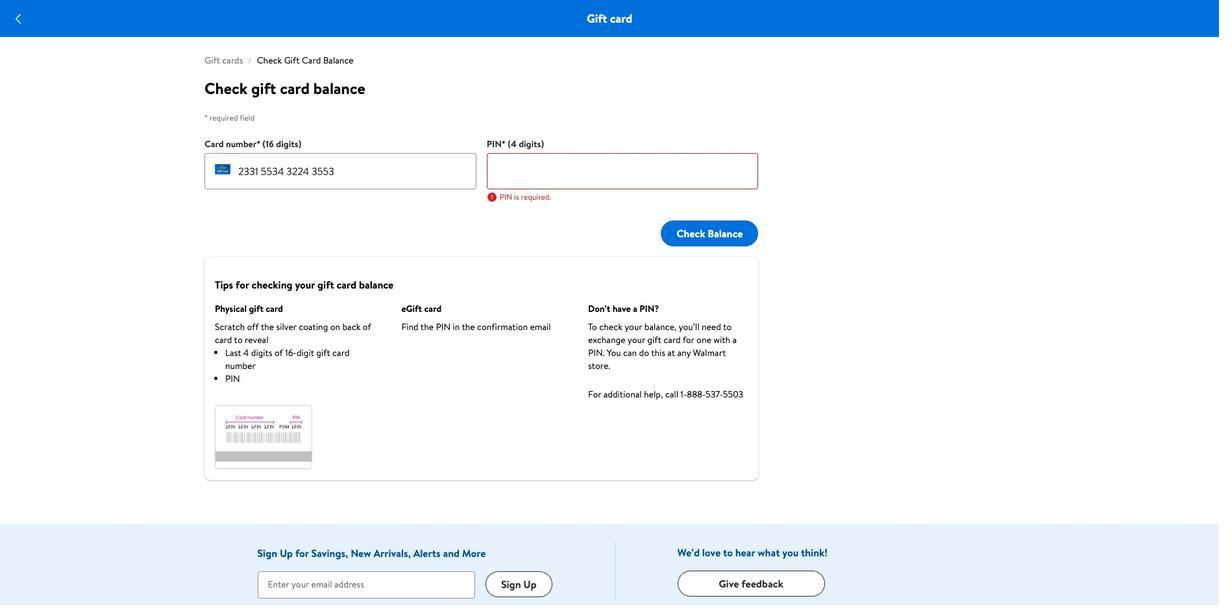 Task type: describe. For each thing, give the bounding box(es) containing it.
check for check balance
[[677, 227, 706, 241]]

store.
[[588, 360, 611, 373]]

sign for sign up
[[501, 578, 521, 592]]

for inside don't have a pin? to check your balance, you'll need to exchange your gift card for one with a pin. you can do this at any walmart store.
[[683, 334, 695, 347]]

email
[[530, 321, 551, 334]]

1 vertical spatial balance
[[359, 278, 394, 292]]

0 vertical spatial card
[[302, 54, 321, 67]]

PIN* (4 digits) password field
[[487, 153, 759, 190]]

card inside don't have a pin? to check your balance, you'll need to exchange your gift card for one with a pin. you can do this at any walmart store.
[[664, 334, 681, 347]]

and
[[443, 547, 460, 561]]

(16
[[263, 138, 274, 151]]

up for sign up
[[524, 578, 537, 592]]

0 vertical spatial for
[[236, 278, 249, 292]]

5503
[[723, 388, 744, 401]]

love
[[703, 546, 721, 560]]

up for sign up for savings, new arrivals, alerts and more
[[280, 547, 293, 561]]

alerts
[[413, 547, 441, 561]]

with
[[714, 334, 731, 347]]

pin inside physical gift card scratch off the silver coating on back of card to reveal last 4 digits of 16-digit gift card number pin
[[225, 373, 240, 386]]

give feedback
[[719, 577, 784, 591]]

537-
[[706, 388, 723, 401]]

sign for sign up for savings, new arrivals, alerts and more
[[257, 547, 277, 561]]

gift up off on the bottom of the page
[[249, 303, 264, 316]]

physical gift card: please enter the first 16 digits as gift card number, and the last 4 digits as pin. image
[[215, 405, 312, 470]]

balance,
[[645, 321, 677, 334]]

1 horizontal spatial gift
[[284, 54, 300, 67]]

tips for checking your gift card balance
[[215, 278, 394, 292]]

sign up button
[[486, 572, 552, 598]]

digits
[[251, 347, 272, 360]]

1 digits) from the left
[[276, 138, 301, 151]]

check
[[600, 321, 623, 334]]

card inside "egift card find the pin in the confirmation email"
[[424, 303, 442, 316]]

888-
[[687, 388, 706, 401]]

you
[[783, 546, 799, 560]]

to
[[588, 321, 597, 334]]

confirmation
[[477, 321, 528, 334]]

pin.
[[588, 347, 605, 360]]

find
[[402, 321, 419, 334]]

2 the from the left
[[421, 321, 434, 334]]

tips
[[215, 278, 233, 292]]

give
[[719, 577, 739, 591]]

give feedback button
[[678, 571, 825, 597]]

0 horizontal spatial balance
[[323, 54, 354, 67]]

your left this
[[628, 334, 646, 347]]

gift down /
[[251, 77, 276, 99]]

any
[[678, 347, 691, 360]]

check gift card balance link
[[257, 54, 354, 67]]

can
[[623, 347, 637, 360]]

do
[[639, 347, 649, 360]]

Enter your email address field
[[257, 572, 475, 599]]

one
[[697, 334, 712, 347]]

feedback
[[742, 577, 784, 591]]

0 vertical spatial of
[[363, 321, 371, 334]]

physical
[[215, 303, 247, 316]]

exchange
[[588, 334, 626, 347]]

sign up
[[501, 578, 537, 592]]

for
[[588, 388, 602, 401]]

1-
[[681, 388, 687, 401]]

silver
[[276, 321, 297, 334]]

to right love
[[723, 546, 733, 560]]

1 horizontal spatial for
[[295, 547, 309, 561]]

your right checking
[[295, 278, 315, 292]]

what
[[758, 546, 780, 560]]

pin?
[[640, 303, 659, 316]]

don't
[[588, 303, 611, 316]]

1 vertical spatial card
[[205, 138, 224, 151]]

on
[[330, 321, 340, 334]]

reveal
[[245, 334, 269, 347]]

this
[[651, 347, 666, 360]]

checking
[[252, 278, 293, 292]]

gift inside don't have a pin? to check your balance, you'll need to exchange your gift card for one with a pin. you can do this at any walmart store.
[[648, 334, 662, 347]]

required
[[210, 112, 238, 123]]

you
[[607, 347, 621, 360]]

new
[[351, 547, 371, 561]]

sign up for savings, new arrivals, alerts and more
[[257, 547, 486, 561]]

gift cards link
[[205, 54, 243, 67]]

1 vertical spatial of
[[275, 347, 283, 360]]

don't have a pin? to check your balance, you'll need to exchange your gift card for one with a pin. you can do this at any walmart store.
[[588, 303, 737, 373]]

cards
[[222, 54, 243, 67]]

16-
[[285, 347, 297, 360]]

digit
[[297, 347, 314, 360]]

field
[[240, 112, 255, 123]]

last
[[225, 347, 241, 360]]

/
[[248, 54, 252, 67]]

to inside physical gift card scratch off the silver coating on back of card to reveal last 4 digits of 16-digit gift card number pin
[[234, 334, 243, 347]]

0 vertical spatial check
[[257, 54, 282, 67]]



Task type: vqa. For each thing, say whether or not it's contained in the screenshot.
Home for Home
no



Task type: locate. For each thing, give the bounding box(es) containing it.
gift for gift card
[[587, 10, 607, 27]]

digits) right (4
[[519, 138, 544, 151]]

2 vertical spatial check
[[677, 227, 706, 241]]

2 vertical spatial pin
[[225, 373, 240, 386]]

gift for gift cards / check gift card balance
[[205, 54, 220, 67]]

help,
[[644, 388, 663, 401]]

egift card find the pin in the confirmation email
[[402, 303, 551, 334]]

sign inside button
[[501, 578, 521, 592]]

2 horizontal spatial check
[[677, 227, 706, 241]]

0 horizontal spatial the
[[261, 321, 274, 334]]

1 horizontal spatial card
[[302, 54, 321, 67]]

1 horizontal spatial sign
[[501, 578, 521, 592]]

at
[[668, 347, 676, 360]]

0 horizontal spatial check
[[205, 77, 248, 99]]

check inside button
[[677, 227, 706, 241]]

* required field
[[205, 112, 255, 123]]

*
[[205, 112, 208, 123]]

1 horizontal spatial a
[[733, 334, 737, 347]]

savings,
[[311, 547, 348, 561]]

the right off on the bottom of the page
[[261, 321, 274, 334]]

0 vertical spatial balance
[[323, 54, 354, 67]]

the inside physical gift card scratch off the silver coating on back of card to reveal last 4 digits of 16-digit gift card number pin
[[261, 321, 274, 334]]

1 vertical spatial a
[[733, 334, 737, 347]]

1 vertical spatial balance
[[708, 227, 743, 241]]

to right need
[[723, 321, 732, 334]]

pin down last
[[225, 373, 240, 386]]

0 vertical spatial up
[[280, 547, 293, 561]]

the right find
[[421, 321, 434, 334]]

we'd love to hear what you think!
[[678, 546, 828, 560]]

2 horizontal spatial for
[[683, 334, 695, 347]]

for right tips
[[236, 278, 249, 292]]

0 horizontal spatial gift
[[205, 54, 220, 67]]

up
[[280, 547, 293, 561], [524, 578, 537, 592]]

1 horizontal spatial balance
[[708, 227, 743, 241]]

Card number* (16 digits) text field
[[205, 153, 476, 190]]

of right back
[[363, 321, 371, 334]]

1 horizontal spatial up
[[524, 578, 537, 592]]

balance up back
[[359, 278, 394, 292]]

to
[[723, 321, 732, 334], [234, 334, 243, 347], [723, 546, 733, 560]]

3 the from the left
[[462, 321, 475, 334]]

more
[[462, 547, 486, 561]]

0 horizontal spatial card
[[205, 138, 224, 151]]

arrivals,
[[374, 547, 411, 561]]

0 vertical spatial pin
[[500, 192, 513, 203]]

we'd
[[678, 546, 700, 560]]

for left savings,
[[295, 547, 309, 561]]

2 digits) from the left
[[519, 138, 544, 151]]

4
[[243, 347, 249, 360]]

gift up on at the bottom left
[[318, 278, 334, 292]]

is
[[514, 192, 519, 203]]

2 horizontal spatial gift
[[587, 10, 607, 27]]

to left the 4
[[234, 334, 243, 347]]

hear
[[736, 546, 756, 560]]

additional
[[604, 388, 642, 401]]

pin is required.
[[500, 192, 551, 203]]

off
[[247, 321, 259, 334]]

0 horizontal spatial sign
[[257, 547, 277, 561]]

1 horizontal spatial digits)
[[519, 138, 544, 151]]

1 horizontal spatial check
[[257, 54, 282, 67]]

check balance button
[[661, 221, 759, 247]]

number
[[225, 360, 256, 373]]

gift card
[[587, 10, 633, 27]]

gift
[[587, 10, 607, 27], [205, 54, 220, 67], [284, 54, 300, 67]]

for
[[236, 278, 249, 292], [683, 334, 695, 347], [295, 547, 309, 561]]

1 vertical spatial pin
[[436, 321, 451, 334]]

digits)
[[276, 138, 301, 151], [519, 138, 544, 151]]

1 vertical spatial check
[[205, 77, 248, 99]]

walmart
[[693, 347, 726, 360]]

1 vertical spatial sign
[[501, 578, 521, 592]]

0 horizontal spatial a
[[633, 303, 638, 316]]

scratch
[[215, 321, 245, 334]]

your
[[295, 278, 315, 292], [625, 321, 643, 334], [628, 334, 646, 347]]

0 horizontal spatial up
[[280, 547, 293, 561]]

required.
[[521, 192, 551, 203]]

(4
[[508, 138, 517, 151]]

gift cards / check gift card balance
[[205, 54, 354, 67]]

call
[[665, 388, 679, 401]]

pin left is
[[500, 192, 513, 203]]

0 vertical spatial balance
[[314, 77, 365, 99]]

check balance
[[677, 227, 743, 241]]

pin inside "egift card find the pin in the confirmation email"
[[436, 321, 451, 334]]

a
[[633, 303, 638, 316], [733, 334, 737, 347]]

coating
[[299, 321, 328, 334]]

1 horizontal spatial of
[[363, 321, 371, 334]]

balance inside button
[[708, 227, 743, 241]]

pin* (4 digits)
[[487, 138, 544, 151]]

for additional help, call 1-888-537-5503
[[588, 388, 744, 401]]

0 horizontal spatial for
[[236, 278, 249, 292]]

to inside don't have a pin? to check your balance, you'll need to exchange your gift card for one with a pin. you can do this at any walmart store.
[[723, 321, 732, 334]]

a right the with
[[733, 334, 737, 347]]

need
[[702, 321, 721, 334]]

up inside button
[[524, 578, 537, 592]]

have
[[613, 303, 631, 316]]

you'll
[[679, 321, 700, 334]]

0 horizontal spatial pin
[[225, 373, 240, 386]]

physical gift card scratch off the silver coating on back of card to reveal last 4 digits of 16-digit gift card number pin
[[215, 303, 371, 386]]

0 vertical spatial sign
[[257, 547, 277, 561]]

2 vertical spatial for
[[295, 547, 309, 561]]

card down '*'
[[205, 138, 224, 151]]

pin*
[[487, 138, 506, 151]]

card number* (16 digits)
[[205, 138, 301, 151]]

egift
[[402, 303, 422, 316]]

pin left in
[[436, 321, 451, 334]]

1 the from the left
[[261, 321, 274, 334]]

0 horizontal spatial of
[[275, 347, 283, 360]]

gift right digit
[[316, 347, 330, 360]]

think!
[[801, 546, 828, 560]]

your down the have
[[625, 321, 643, 334]]

back image
[[10, 11, 26, 26]]

a right the have
[[633, 303, 638, 316]]

sign
[[257, 547, 277, 561], [501, 578, 521, 592]]

0 horizontal spatial digits)
[[276, 138, 301, 151]]

1 horizontal spatial the
[[421, 321, 434, 334]]

number*
[[226, 138, 261, 151]]

the
[[261, 321, 274, 334], [421, 321, 434, 334], [462, 321, 475, 334]]

in
[[453, 321, 460, 334]]

1 vertical spatial for
[[683, 334, 695, 347]]

pin
[[500, 192, 513, 203], [436, 321, 451, 334], [225, 373, 240, 386]]

balance down check gift card balance link at top
[[314, 77, 365, 99]]

check for check gift card balance
[[205, 77, 248, 99]]

1 vertical spatial up
[[524, 578, 537, 592]]

1 horizontal spatial pin
[[436, 321, 451, 334]]

card
[[610, 10, 633, 27], [280, 77, 310, 99], [337, 278, 357, 292], [266, 303, 283, 316], [424, 303, 442, 316], [215, 334, 232, 347], [664, 334, 681, 347], [333, 347, 350, 360]]

card up check gift card balance at the top of page
[[302, 54, 321, 67]]

gift left at
[[648, 334, 662, 347]]

2 horizontal spatial pin
[[500, 192, 513, 203]]

balance
[[314, 77, 365, 99], [359, 278, 394, 292]]

balance
[[323, 54, 354, 67], [708, 227, 743, 241]]

for left one
[[683, 334, 695, 347]]

check
[[257, 54, 282, 67], [205, 77, 248, 99], [677, 227, 706, 241]]

2 horizontal spatial the
[[462, 321, 475, 334]]

card
[[302, 54, 321, 67], [205, 138, 224, 151]]

of left 16-
[[275, 347, 283, 360]]

digits) right (16
[[276, 138, 301, 151]]

check gift card balance
[[205, 77, 365, 99]]

0 vertical spatial a
[[633, 303, 638, 316]]

back
[[343, 321, 361, 334]]

the right in
[[462, 321, 475, 334]]



